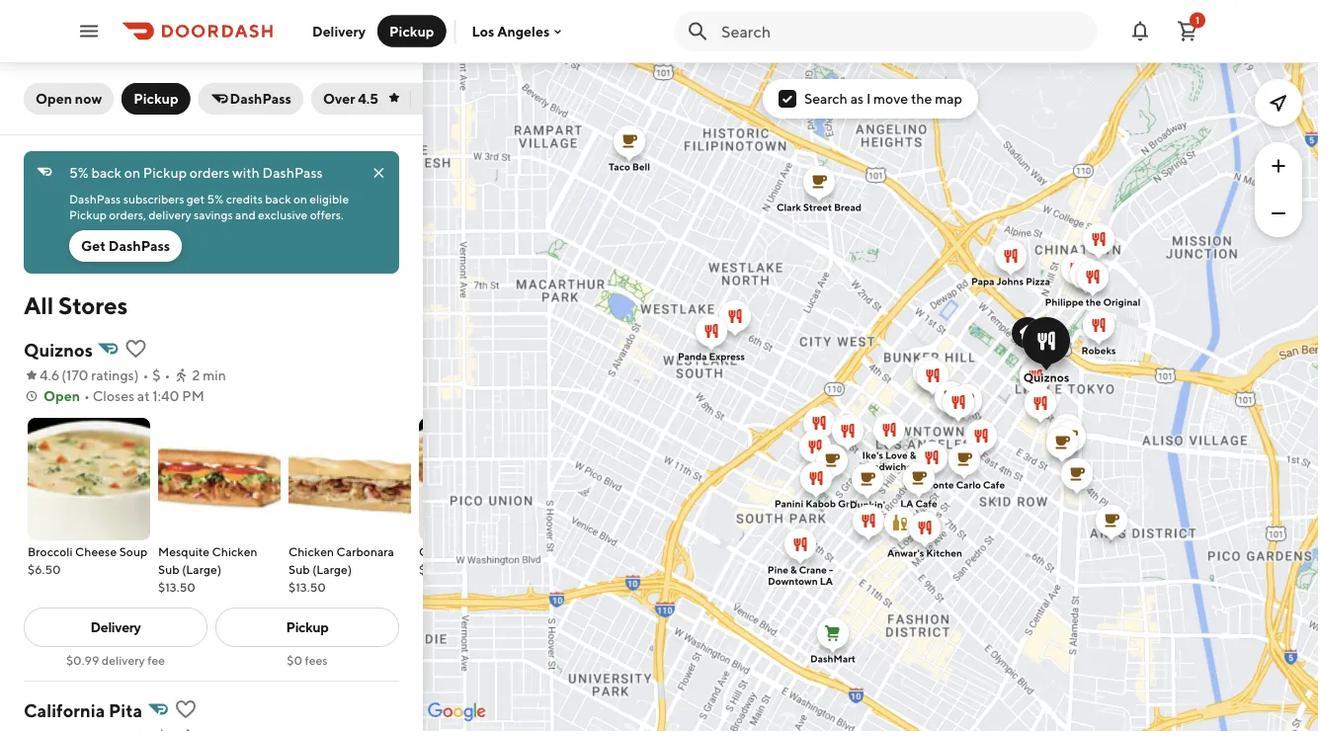 Task type: locate. For each thing, give the bounding box(es) containing it.
sub
[[158, 562, 180, 576], [289, 562, 310, 576]]

dashpass inside the dashpass subscribers get 5% credits back on eligible pickup orders, delivery savings and exclusive offers.
[[69, 192, 121, 206]]

0 horizontal spatial chicken
[[212, 545, 258, 558]]

credits
[[226, 192, 263, 206]]

1 horizontal spatial $6.50
[[419, 562, 452, 576]]

1 (large) from the left
[[182, 562, 221, 576]]

open inside open now button
[[36, 90, 72, 107]]

0 horizontal spatial $13.50
[[158, 580, 196, 594]]

the
[[911, 90, 933, 107], [1086, 297, 1102, 308], [1086, 297, 1102, 308]]

1 soup from the left
[[119, 545, 148, 558]]

$0 fees
[[287, 653, 328, 667]]

$6.50 inside chicken noodle soup $6.50
[[419, 562, 452, 576]]

$13.50 down mesquite
[[158, 580, 196, 594]]

all stores
[[24, 291, 128, 319]]

0 horizontal spatial click to add this store to your saved list image
[[124, 337, 148, 361]]

1 items, open order cart image
[[1176, 19, 1200, 43]]

johns
[[997, 276, 1024, 287], [997, 276, 1024, 287]]

4.6
[[40, 367, 60, 384]]

on up subscribers
[[124, 165, 140, 181]]

pickup button right "now"
[[122, 83, 190, 115]]

pickup button left los
[[378, 15, 446, 47]]

chicken right mesquite
[[212, 545, 258, 558]]

ike's love & sandwiches
[[862, 450, 917, 472], [862, 450, 917, 472]]

• right the $
[[165, 367, 170, 384]]

0 vertical spatial click to add this store to your saved list image
[[124, 337, 148, 361]]

soup right cheese
[[119, 545, 148, 558]]

soup right noodle
[[510, 545, 538, 558]]

taco
[[609, 161, 630, 172], [609, 161, 630, 172]]

map region
[[359, 0, 1319, 731]]

1 horizontal spatial back
[[265, 192, 291, 206]]

over 4.5 button
[[311, 83, 443, 115]]

click to add this store to your saved list image right pita
[[174, 698, 197, 722]]

• $
[[143, 367, 161, 384]]

delivery for delivery "link" on the left
[[91, 619, 141, 636]]

• for •
[[165, 367, 170, 384]]

1 vertical spatial click to add this store to your saved list image
[[174, 698, 197, 722]]

$6.50 right chicken carbonara sub (large) $13.50
[[419, 562, 452, 576]]

0 horizontal spatial sub
[[158, 562, 180, 576]]

delivery up over
[[312, 23, 366, 39]]

sub up pickup "link"
[[289, 562, 310, 576]]

$6.50
[[28, 562, 61, 576], [419, 562, 452, 576]]

open left "now"
[[36, 90, 72, 107]]

dashpass down the orders,
[[109, 238, 170, 254]]

cheese
[[75, 545, 117, 558]]

chicken carbonara sub (large) $13.50
[[289, 545, 394, 594]]

1 horizontal spatial 5%
[[207, 192, 224, 206]]

5%
[[69, 165, 89, 181], [207, 192, 224, 206]]

pickup up subscribers
[[143, 165, 187, 181]]

kitchen
[[927, 548, 963, 559], [927, 548, 963, 559]]

soup for broccoli cheese soup $6.50
[[119, 545, 148, 558]]

recenter the map image
[[1267, 91, 1291, 115]]

delivery up the $0.99 delivery fee
[[91, 619, 141, 636]]

1 chicken from the left
[[212, 545, 258, 558]]

monte
[[924, 479, 954, 491], [924, 479, 954, 491]]

i
[[867, 90, 871, 107]]

eligible
[[310, 192, 349, 206]]

pickup button
[[378, 15, 446, 47], [122, 83, 190, 115]]

2 horizontal spatial •
[[165, 367, 170, 384]]

anwar's
[[888, 548, 924, 559], [888, 548, 924, 559]]

carbonara
[[337, 545, 394, 558]]

1
[[1196, 14, 1200, 26]]

2 horizontal spatial chicken
[[419, 545, 465, 558]]

soup for chicken noodle soup $6.50
[[510, 545, 538, 558]]

broccoli cheese soup image
[[28, 418, 150, 541]]

dashpass up the orders,
[[69, 192, 121, 206]]

5% up savings
[[207, 192, 224, 206]]

$13.50 for chicken carbonara sub (large) $13.50
[[289, 580, 326, 594]]

chicken left noodle
[[419, 545, 465, 558]]

-
[[829, 564, 833, 576], [829, 564, 833, 576]]

1 vertical spatial open
[[43, 388, 80, 404]]

pickup up $0 fees
[[286, 619, 329, 636]]

1 horizontal spatial delivery
[[148, 208, 191, 221]]

original
[[1104, 297, 1141, 308], [1104, 297, 1141, 308]]

back
[[91, 165, 122, 181], [265, 192, 291, 206]]

(
[[62, 367, 66, 384]]

downtown
[[768, 576, 818, 587], [768, 576, 818, 587]]

pine & crane - downtown la
[[768, 564, 833, 587], [768, 564, 833, 587]]

2 (large) from the left
[[312, 562, 352, 576]]

1 vertical spatial delivery
[[91, 619, 141, 636]]

0 vertical spatial delivery
[[312, 23, 366, 39]]

5% inside the dashpass subscribers get 5% credits back on eligible pickup orders, delivery savings and exclusive offers.
[[207, 192, 224, 206]]

$13.50 up pickup "link"
[[289, 580, 326, 594]]

0 vertical spatial delivery
[[148, 208, 191, 221]]

philippe
[[1045, 297, 1084, 308], [1045, 297, 1084, 308]]

1 $6.50 from the left
[[28, 562, 61, 576]]

los angeles button
[[472, 23, 566, 39]]

2 soup from the left
[[510, 545, 538, 558]]

open now button
[[24, 83, 114, 115]]

&
[[910, 450, 917, 461], [910, 450, 917, 461], [791, 564, 797, 576], [791, 564, 797, 576]]

soup inside broccoli cheese soup $6.50
[[119, 545, 148, 558]]

sandwiches
[[862, 461, 917, 472], [862, 461, 917, 472]]

5% down open now button
[[69, 165, 89, 181]]

• for • $
[[143, 367, 149, 384]]

open down (
[[43, 388, 80, 404]]

panda
[[678, 351, 707, 362], [678, 351, 707, 362]]

exclusive
[[258, 208, 308, 221]]

sub inside chicken carbonara sub (large) $13.50
[[289, 562, 310, 576]]

1 horizontal spatial click to add this store to your saved list image
[[174, 698, 197, 722]]

la
[[901, 498, 914, 510], [901, 498, 914, 510], [820, 576, 833, 587], [820, 576, 833, 587]]

sub down mesquite
[[158, 562, 180, 576]]

on
[[124, 165, 140, 181], [293, 192, 307, 206]]

1 horizontal spatial sub
[[289, 562, 310, 576]]

(large)
[[182, 562, 221, 576], [312, 562, 352, 576]]

papa
[[972, 276, 995, 287], [972, 276, 995, 287]]

2 chicken from the left
[[289, 545, 334, 558]]

back up the orders,
[[91, 165, 122, 181]]

broccoli
[[28, 545, 73, 558]]

0 horizontal spatial (large)
[[182, 562, 221, 576]]

los
[[472, 23, 495, 39]]

la cafe
[[901, 498, 938, 510], [901, 498, 938, 510]]

over
[[323, 90, 355, 107]]

pickup up 'get'
[[69, 208, 107, 221]]

delivery
[[312, 23, 366, 39], [91, 619, 141, 636]]

get
[[81, 238, 106, 254]]

1 vertical spatial delivery
[[102, 653, 145, 667]]

• down 170
[[84, 388, 90, 404]]

$6.50 inside broccoli cheese soup $6.50
[[28, 562, 61, 576]]

1 horizontal spatial chicken
[[289, 545, 334, 558]]

1 horizontal spatial pickup button
[[378, 15, 446, 47]]

all
[[24, 291, 54, 319]]

0 horizontal spatial on
[[124, 165, 140, 181]]

sub for mesquite chicken sub (large)
[[158, 562, 180, 576]]

papa johns pizza philippe the original
[[972, 276, 1141, 308], [972, 276, 1141, 308]]

crane
[[799, 564, 827, 576], [799, 564, 827, 576]]

delivery inside button
[[312, 23, 366, 39]]

)
[[134, 367, 139, 384]]

orders,
[[109, 208, 146, 221]]

1 horizontal spatial delivery
[[312, 23, 366, 39]]

$13.50 inside chicken carbonara sub (large) $13.50
[[289, 580, 326, 594]]

chicken noodle soup $6.50
[[419, 545, 538, 576]]

$6.50 down broccoli
[[28, 562, 61, 576]]

(large) for mesquite
[[182, 562, 221, 576]]

$13.50 inside mesquite chicken sub (large) $13.50
[[158, 580, 196, 594]]

0 horizontal spatial delivery
[[91, 619, 141, 636]]

0 horizontal spatial pickup button
[[122, 83, 190, 115]]

click to add this store to your saved list image for california pita
[[174, 698, 197, 722]]

$13.50 for mesquite chicken sub (large) $13.50
[[158, 580, 196, 594]]

3 chicken from the left
[[419, 545, 465, 558]]

(large) down carbonara
[[312, 562, 352, 576]]

mesquite chicken sub (large) image
[[158, 418, 281, 541]]

delivery link
[[24, 608, 208, 647]]

delivery
[[148, 208, 191, 221], [102, 653, 145, 667]]

0 horizontal spatial soup
[[119, 545, 148, 558]]

as
[[851, 90, 864, 107]]

chicken
[[212, 545, 258, 558], [289, 545, 334, 558], [419, 545, 465, 558]]

panda express
[[678, 351, 745, 362], [678, 351, 745, 362]]

clark
[[777, 202, 801, 213], [777, 202, 801, 213]]

1 horizontal spatial (large)
[[312, 562, 352, 576]]

pm
[[182, 388, 204, 404]]

1 horizontal spatial $13.50
[[289, 580, 326, 594]]

0 horizontal spatial •
[[84, 388, 90, 404]]

2 sub from the left
[[289, 562, 310, 576]]

pickup link
[[215, 608, 399, 647]]

click to add this store to your saved list image up )
[[124, 337, 148, 361]]

1 vertical spatial 5%
[[207, 192, 224, 206]]

closes
[[93, 388, 134, 404]]

1 $13.50 from the left
[[158, 580, 196, 594]]

1 horizontal spatial on
[[293, 192, 307, 206]]

and
[[235, 208, 256, 221]]

back inside the dashpass subscribers get 5% credits back on eligible pickup orders, delivery savings and exclusive offers.
[[265, 192, 291, 206]]

on up exclusive
[[293, 192, 307, 206]]

(large) down mesquite
[[182, 562, 221, 576]]

1 vertical spatial on
[[293, 192, 307, 206]]

los angeles
[[472, 23, 550, 39]]

street
[[803, 202, 832, 213], [803, 202, 832, 213]]

pickup inside "link"
[[286, 619, 329, 636]]

delivery inside "link"
[[91, 619, 141, 636]]

pizza
[[1026, 276, 1051, 287], [1026, 276, 1051, 287]]

1 sub from the left
[[158, 562, 180, 576]]

0 vertical spatial 5%
[[69, 165, 89, 181]]

dashpass button
[[198, 83, 303, 115]]

chicken inside chicken carbonara sub (large) $13.50
[[289, 545, 334, 558]]

• right )
[[143, 367, 149, 384]]

0 vertical spatial pickup button
[[378, 15, 446, 47]]

panini kabob grill
[[775, 498, 858, 510], [775, 498, 858, 510]]

0 vertical spatial open
[[36, 90, 72, 107]]

click to add this store to your saved list image
[[124, 337, 148, 361], [174, 698, 197, 722]]

ratings
[[91, 367, 134, 384]]

chicken inside chicken noodle soup $6.50
[[419, 545, 465, 558]]

express
[[709, 351, 745, 362], [709, 351, 745, 362]]

Store search: begin typing to search for stores available on DoorDash text field
[[722, 20, 1085, 42]]

(large) inside chicken carbonara sub (large) $13.50
[[312, 562, 352, 576]]

delivery down subscribers
[[148, 208, 191, 221]]

map
[[935, 90, 963, 107]]

1 horizontal spatial •
[[143, 367, 149, 384]]

2 $13.50 from the left
[[289, 580, 326, 594]]

5% back on pickup orders with dashpass
[[69, 165, 323, 181]]

dashpass inside dashpass button
[[230, 90, 292, 107]]

delivery left fee
[[102, 653, 145, 667]]

pickup
[[389, 23, 434, 39], [134, 90, 178, 107], [143, 165, 187, 181], [69, 208, 107, 221], [286, 619, 329, 636]]

panini
[[775, 498, 804, 510], [775, 498, 804, 510]]

sub inside mesquite chicken sub (large) $13.50
[[158, 562, 180, 576]]

bell
[[632, 161, 650, 172], [632, 161, 650, 172]]

open menu image
[[77, 19, 101, 43]]

0 horizontal spatial delivery
[[102, 653, 145, 667]]

dashpass up with
[[230, 90, 292, 107]]

$6.50 for chicken noodle soup $6.50
[[419, 562, 452, 576]]

back up exclusive
[[265, 192, 291, 206]]

1 vertical spatial back
[[265, 192, 291, 206]]

2 $6.50 from the left
[[419, 562, 452, 576]]

chicken left carbonara
[[289, 545, 334, 558]]

chicken inside mesquite chicken sub (large) $13.50
[[212, 545, 258, 558]]

0 horizontal spatial $6.50
[[28, 562, 61, 576]]

soup inside chicken noodle soup $6.50
[[510, 545, 538, 558]]

0 vertical spatial back
[[91, 165, 122, 181]]

carlo
[[956, 479, 981, 491], [956, 479, 981, 491]]

pickup right "now"
[[134, 90, 178, 107]]

•
[[143, 367, 149, 384], [165, 367, 170, 384], [84, 388, 90, 404]]

move
[[874, 90, 909, 107]]

1 vertical spatial pickup button
[[122, 83, 190, 115]]

(large) inside mesquite chicken sub (large) $13.50
[[182, 562, 221, 576]]

california
[[24, 700, 105, 721]]

1 horizontal spatial soup
[[510, 545, 538, 558]]

$6.50 for broccoli cheese soup $6.50
[[28, 562, 61, 576]]

dashmart
[[811, 653, 856, 665], [811, 653, 856, 665]]

pickup left los
[[389, 23, 434, 39]]

stores
[[58, 291, 128, 319]]



Task type: describe. For each thing, give the bounding box(es) containing it.
$0.99
[[66, 653, 99, 667]]

orders
[[190, 165, 230, 181]]

2
[[192, 367, 200, 384]]

170
[[66, 367, 88, 384]]

0 vertical spatial on
[[124, 165, 140, 181]]

open for open • closes at 1:40 pm
[[43, 388, 80, 404]]

$0
[[287, 653, 303, 667]]

zoom in image
[[1267, 154, 1291, 178]]

4.5
[[358, 90, 379, 107]]

search
[[805, 90, 848, 107]]

open for open now
[[36, 90, 72, 107]]

open • closes at 1:40 pm
[[43, 388, 204, 404]]

mesquite
[[158, 545, 210, 558]]

chicken for chicken carbonara sub (large) $13.50
[[289, 545, 334, 558]]

with
[[232, 165, 260, 181]]

2 min
[[192, 367, 226, 384]]

chicken for chicken noodle soup $6.50
[[419, 545, 465, 558]]

at
[[137, 388, 150, 404]]

powered by google image
[[428, 703, 486, 723]]

get dashpass
[[81, 238, 170, 254]]

noodle
[[467, 545, 508, 558]]

fees
[[305, 653, 328, 667]]

mesquite chicken sub (large) $13.50
[[158, 545, 258, 594]]

pita
[[109, 700, 142, 721]]

get dashpass button
[[69, 230, 182, 262]]

offers.
[[310, 208, 344, 221]]

fee
[[148, 653, 165, 667]]

on inside the dashpass subscribers get 5% credits back on eligible pickup orders, delivery savings and exclusive offers.
[[293, 192, 307, 206]]

search as i move the map
[[805, 90, 963, 107]]

subscribers
[[123, 192, 184, 206]]

1:40
[[153, 388, 179, 404]]

0 horizontal spatial 5%
[[69, 165, 89, 181]]

chicken carbonara sub (large) image
[[289, 418, 411, 541]]

0 horizontal spatial back
[[91, 165, 122, 181]]

open now
[[36, 90, 102, 107]]

broccoli cheese soup $6.50
[[28, 545, 148, 576]]

dashpass up exclusive
[[263, 165, 323, 181]]

Search as I move the map checkbox
[[779, 90, 797, 108]]

angeles
[[497, 23, 550, 39]]

pickup inside the dashpass subscribers get 5% credits back on eligible pickup orders, delivery savings and exclusive offers.
[[69, 208, 107, 221]]

zoom out image
[[1267, 202, 1291, 225]]

( 170 ratings )
[[62, 367, 139, 384]]

$0.99 delivery fee
[[66, 653, 165, 667]]

dashpass subscribers get 5% credits back on eligible pickup orders, delivery savings and exclusive offers.
[[69, 192, 351, 221]]

delivery inside the dashpass subscribers get 5% credits back on eligible pickup orders, delivery savings and exclusive offers.
[[148, 208, 191, 221]]

(large) for chicken
[[312, 562, 352, 576]]

savings
[[194, 208, 233, 221]]

average rating of 4.6 out of 5 element
[[24, 366, 60, 385]]

over 4.5
[[323, 90, 379, 107]]

min
[[203, 367, 226, 384]]

notification bell image
[[1129, 19, 1153, 43]]

get
[[187, 192, 205, 206]]

$
[[153, 367, 161, 384]]

dashpass inside the get dashpass button
[[109, 238, 170, 254]]

click to add this store to your saved list image for quiznos
[[124, 337, 148, 361]]

now
[[75, 90, 102, 107]]

sub for chicken carbonara sub (large)
[[289, 562, 310, 576]]

delivery for delivery button at the left of the page
[[312, 23, 366, 39]]

delivery button
[[300, 15, 378, 47]]

1 button
[[1168, 11, 1208, 51]]

california pita
[[24, 700, 142, 721]]



Task type: vqa. For each thing, say whether or not it's contained in the screenshot.
delivery LINK
yes



